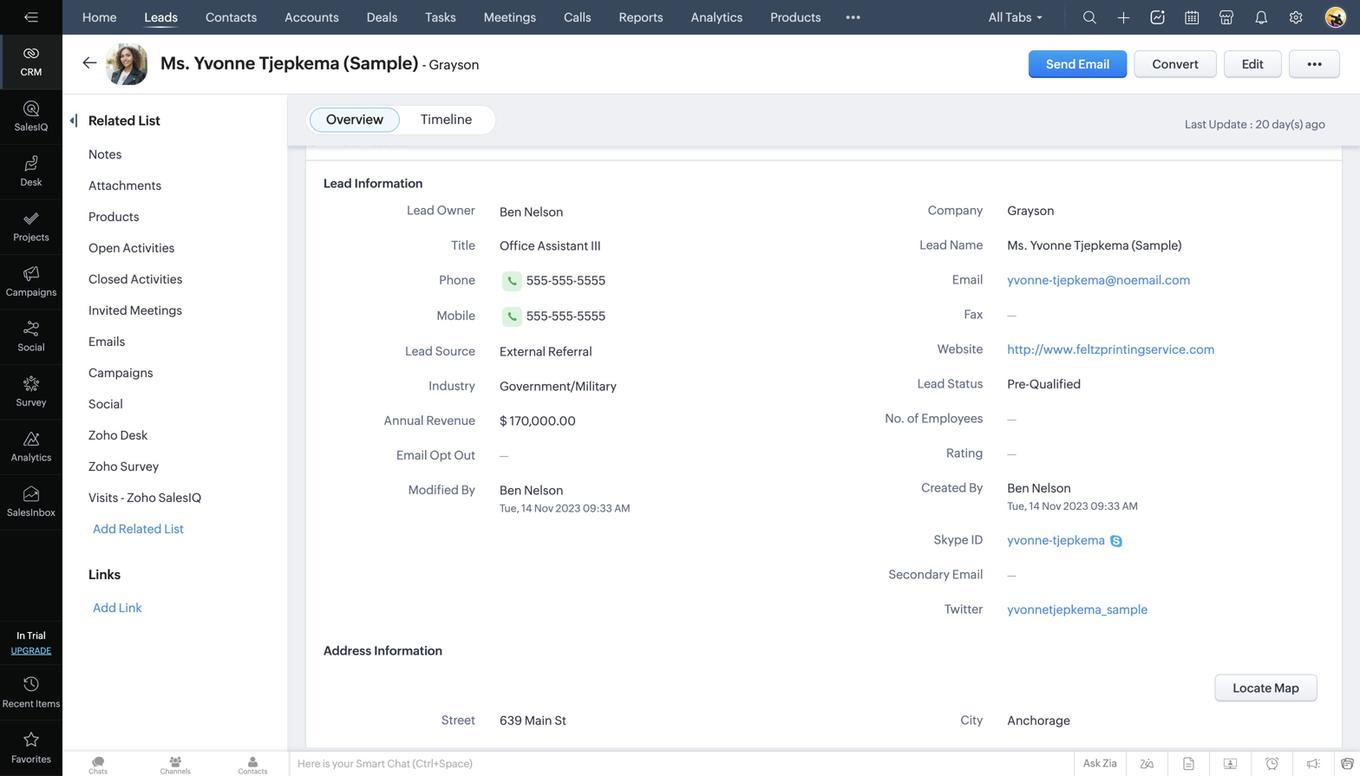 Task type: vqa. For each thing, say whether or not it's contained in the screenshot.
Setup on the top
no



Task type: describe. For each thing, give the bounding box(es) containing it.
channels image
[[140, 752, 211, 777]]

contacts
[[206, 10, 257, 24]]

notifications image
[[1255, 10, 1269, 24]]

survey link
[[0, 365, 62, 420]]

contacts image
[[217, 752, 289, 777]]

in
[[17, 631, 25, 642]]

home link
[[75, 0, 124, 35]]

projects link
[[0, 200, 62, 255]]

salesinbox
[[7, 508, 55, 518]]

in trial upgrade
[[11, 631, 51, 656]]

accounts link
[[278, 0, 346, 35]]

tasks
[[425, 10, 456, 24]]

meetings
[[484, 10, 536, 24]]

all tabs
[[989, 10, 1032, 24]]

social
[[18, 342, 45, 353]]

(ctrl+space)
[[413, 758, 473, 770]]

reports link
[[612, 0, 670, 35]]

ask zia
[[1084, 758, 1118, 770]]

calls link
[[557, 0, 598, 35]]

tasks link
[[419, 0, 463, 35]]

salesinbox link
[[0, 476, 62, 531]]

configure settings image
[[1289, 10, 1303, 24]]

tabs
[[1006, 10, 1032, 24]]

leads
[[145, 10, 178, 24]]

favorites
[[11, 755, 51, 765]]

1 vertical spatial analytics link
[[0, 420, 62, 476]]

leads link
[[138, 0, 185, 35]]

all
[[989, 10, 1003, 24]]

accounts
[[285, 10, 339, 24]]

home
[[82, 10, 117, 24]]

0 vertical spatial analytics
[[691, 10, 743, 24]]

zia
[[1103, 758, 1118, 770]]

trial
[[27, 631, 46, 642]]

social link
[[0, 310, 62, 365]]

upgrade
[[11, 646, 51, 656]]

crm
[[20, 67, 42, 78]]

salesiq
[[14, 122, 48, 133]]

campaigns link
[[0, 255, 62, 310]]

ask
[[1084, 758, 1101, 770]]

calls
[[564, 10, 592, 24]]

campaigns
[[6, 287, 57, 298]]

deals link
[[360, 0, 405, 35]]



Task type: locate. For each thing, give the bounding box(es) containing it.
products link
[[764, 0, 828, 35]]

meetings link
[[477, 0, 543, 35]]

deals
[[367, 10, 398, 24]]

0 horizontal spatial analytics link
[[0, 420, 62, 476]]

recent
[[2, 699, 34, 710]]

calendar image
[[1186, 11, 1199, 24]]

0 vertical spatial analytics link
[[684, 0, 750, 35]]

desk
[[20, 177, 42, 188]]

quick actions image
[[1118, 12, 1130, 24]]

analytics link
[[684, 0, 750, 35], [0, 420, 62, 476]]

reports
[[619, 10, 664, 24]]

analytics up salesinbox link in the left bottom of the page
[[11, 453, 52, 463]]

marketplace image
[[1220, 10, 1234, 24]]

smart
[[356, 758, 385, 770]]

1 horizontal spatial analytics link
[[684, 0, 750, 35]]

contacts link
[[199, 0, 264, 35]]

analytics right reports
[[691, 10, 743, 24]]

crm link
[[0, 35, 62, 90]]

sales motivator image
[[1151, 10, 1165, 24]]

chat
[[387, 758, 411, 770]]

1 vertical spatial analytics
[[11, 453, 52, 463]]

chats image
[[62, 752, 134, 777]]

analytics
[[691, 10, 743, 24], [11, 453, 52, 463]]

survey
[[16, 397, 46, 408]]

analytics link right reports
[[684, 0, 750, 35]]

products
[[771, 10, 821, 24]]

your
[[332, 758, 354, 770]]

is
[[323, 758, 330, 770]]

salesiq link
[[0, 90, 62, 145]]

here is your smart chat (ctrl+space)
[[298, 758, 473, 770]]

0 horizontal spatial analytics
[[11, 453, 52, 463]]

desk link
[[0, 145, 62, 200]]

here
[[298, 758, 321, 770]]

recent items
[[2, 699, 60, 710]]

projects
[[13, 232, 49, 243]]

analytics link down survey
[[0, 420, 62, 476]]

items
[[36, 699, 60, 710]]

1 horizontal spatial analytics
[[691, 10, 743, 24]]

search image
[[1083, 10, 1097, 24]]



